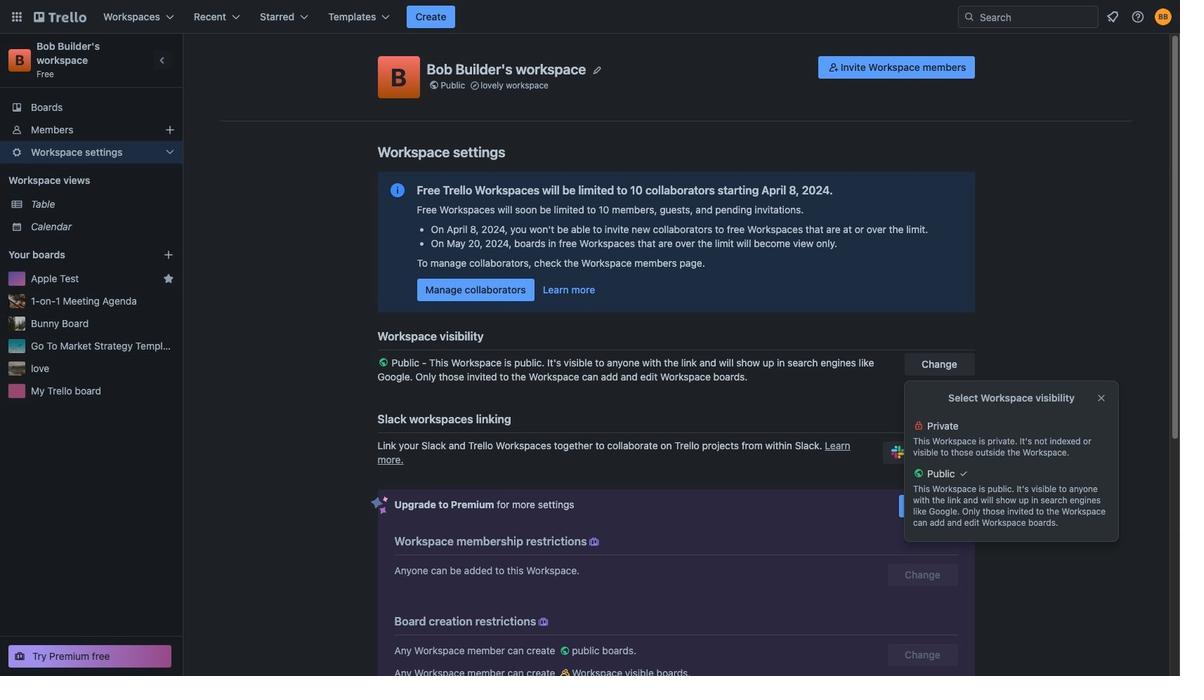 Task type: locate. For each thing, give the bounding box(es) containing it.
workspace navigation collapse icon image
[[153, 51, 173, 70]]

2 vertical spatial sm image
[[558, 667, 572, 677]]

0 vertical spatial sm image
[[827, 60, 841, 75]]

switch to… image
[[10, 10, 24, 24]]

your boards with 6 items element
[[8, 247, 142, 264]]

0 horizontal spatial sm image
[[537, 616, 551, 630]]

sparkle image
[[371, 497, 388, 515]]

0 vertical spatial sm image
[[587, 536, 601, 550]]

sm image
[[827, 60, 841, 75], [537, 616, 551, 630], [558, 667, 572, 677]]

add board image
[[163, 250, 174, 261]]

primary element
[[0, 0, 1181, 34]]

1 vertical spatial sm image
[[537, 616, 551, 630]]

2 horizontal spatial sm image
[[827, 60, 841, 75]]

0 horizontal spatial sm image
[[558, 645, 572, 659]]

sm image
[[587, 536, 601, 550], [558, 645, 572, 659]]

1 horizontal spatial sm image
[[558, 667, 572, 677]]

1 vertical spatial sm image
[[558, 645, 572, 659]]

back to home image
[[34, 6, 86, 28]]



Task type: describe. For each thing, give the bounding box(es) containing it.
0 notifications image
[[1105, 8, 1122, 25]]

open information menu image
[[1132, 10, 1146, 24]]

search image
[[964, 11, 976, 22]]

starred icon image
[[163, 273, 174, 285]]

Search field
[[976, 6, 1099, 27]]

close popover image
[[1097, 393, 1108, 404]]

1 horizontal spatial sm image
[[587, 536, 601, 550]]

bob builder (bobbuilder40) image
[[1156, 8, 1172, 25]]



Task type: vqa. For each thing, say whether or not it's contained in the screenshot.
Open information menu icon
yes



